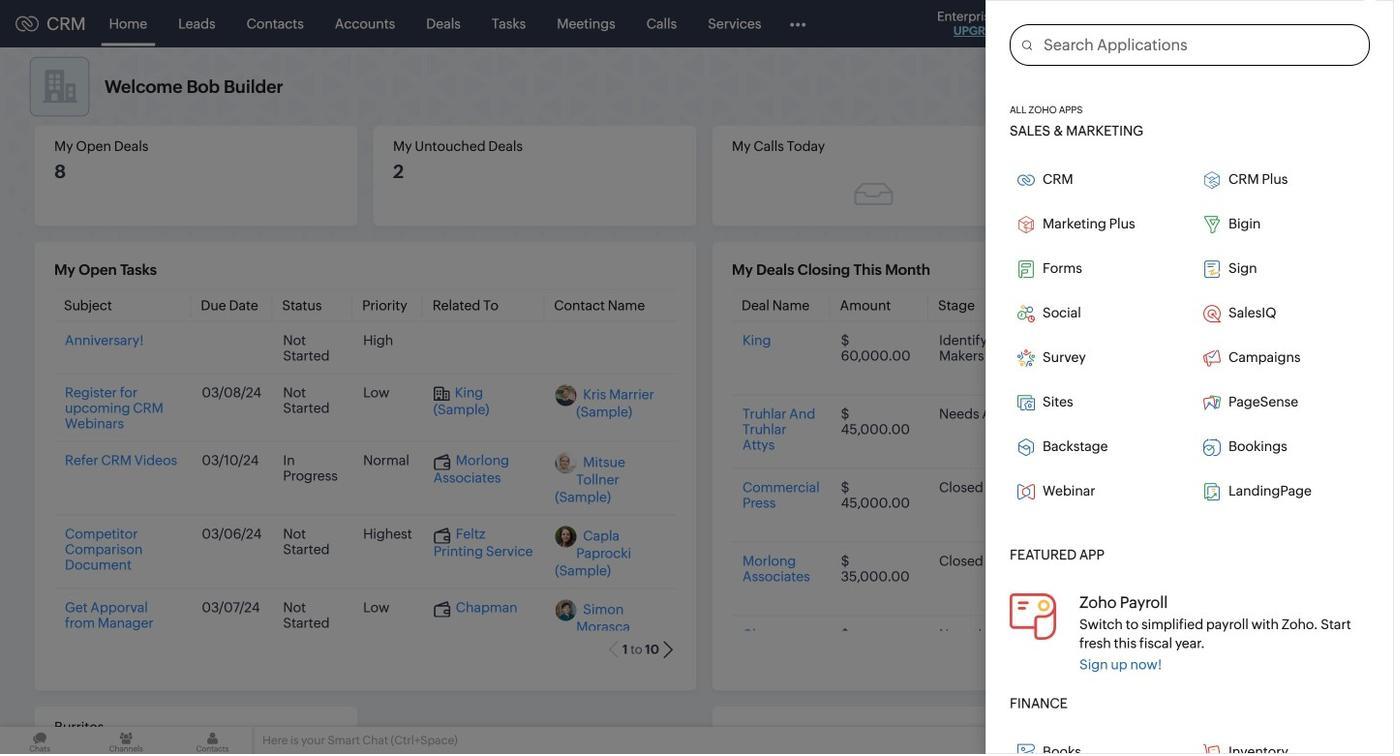Task type: vqa. For each thing, say whether or not it's contained in the screenshot.
the leftmost By
no



Task type: describe. For each thing, give the bounding box(es) containing it.
signals image
[[1152, 15, 1166, 32]]

calendar image
[[1189, 16, 1206, 31]]



Task type: locate. For each thing, give the bounding box(es) containing it.
signals element
[[1141, 0, 1178, 47]]

Search Applications text field
[[1032, 25, 1369, 65]]

chats image
[[0, 727, 80, 754]]

channels image
[[86, 727, 166, 754]]

logo image
[[15, 16, 39, 31]]

create menu image
[[1065, 12, 1089, 35]]

contacts image
[[173, 727, 252, 754]]

zoho payroll image
[[1010, 593, 1056, 640]]

create menu element
[[1054, 0, 1101, 47]]



